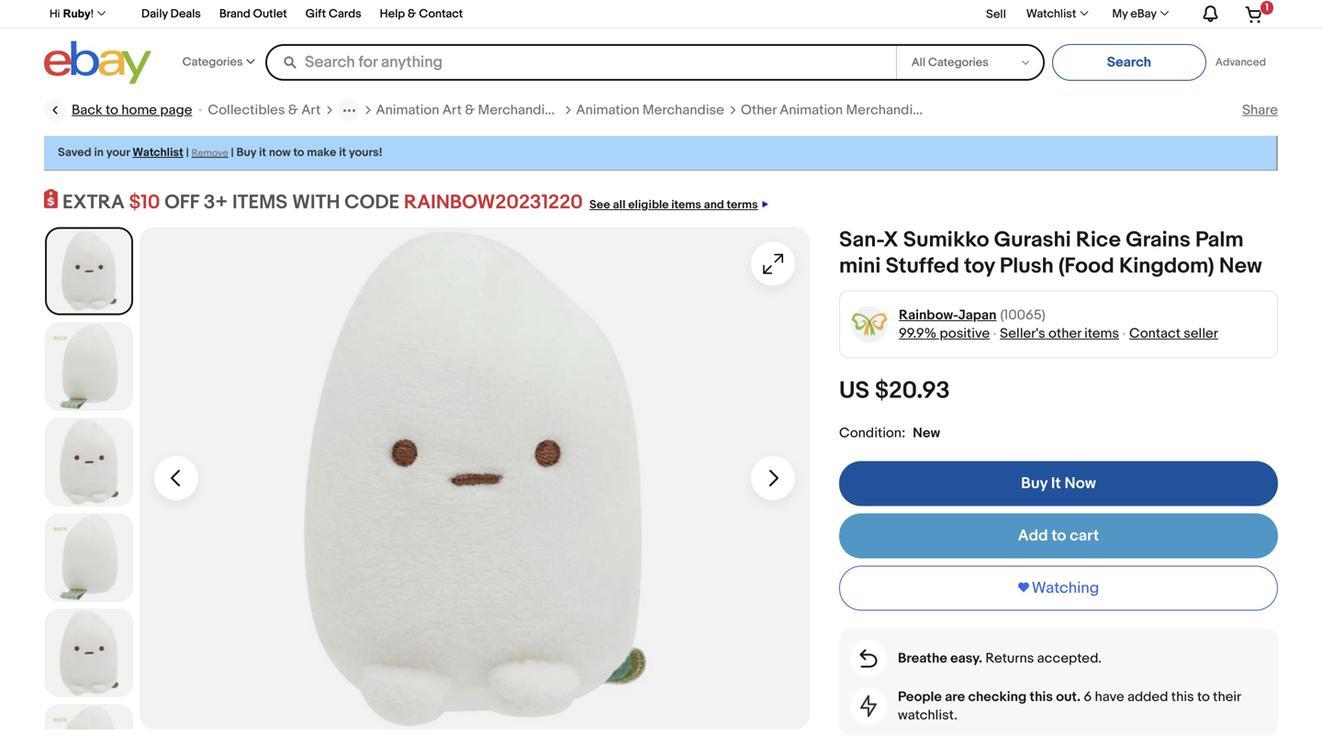 Task type: describe. For each thing, give the bounding box(es) containing it.
seller's
[[1000, 325, 1045, 342]]

help
[[380, 7, 405, 21]]

animation art & merchandise link
[[376, 101, 560, 119]]

rainbow-
[[899, 307, 958, 323]]

other animation merchandise link
[[741, 101, 928, 119]]

sell link
[[978, 7, 1014, 21]]

items
[[232, 191, 288, 215]]

1
[[1265, 2, 1269, 14]]

help & contact
[[380, 7, 463, 21]]

advanced
[[1216, 56, 1266, 69]]

accepted.
[[1037, 650, 1102, 667]]

99.9% positive
[[899, 325, 990, 342]]

ebay home image
[[44, 40, 151, 84]]

my ebay
[[1112, 7, 1157, 21]]

animation for animation merchandise
[[576, 102, 639, 118]]

out.
[[1056, 689, 1081, 705]]

add to cart
[[1018, 526, 1099, 546]]

brand outlet
[[219, 7, 287, 21]]

deals
[[170, 7, 201, 21]]

make
[[307, 146, 336, 160]]

(10065)
[[1000, 307, 1045, 323]]

see all eligible items and terms link
[[583, 191, 768, 215]]

and
[[704, 198, 724, 212]]

kingdom)
[[1119, 253, 1214, 279]]

to left cart
[[1052, 526, 1066, 546]]

add to cart link
[[839, 513, 1278, 558]]

remove button
[[192, 146, 228, 160]]

picture 1 of 12 image
[[47, 229, 131, 313]]

buy it now
[[1021, 474, 1096, 493]]

my ebay link
[[1102, 3, 1177, 25]]

palm
[[1195, 227, 1244, 253]]

1 art from the left
[[301, 102, 321, 118]]

us $20.93
[[839, 377, 950, 405]]

watching button
[[839, 566, 1278, 611]]

rainbow20231220
[[404, 191, 583, 215]]

categories button
[[182, 43, 255, 82]]

remove
[[192, 147, 228, 159]]

2 merchandise from the left
[[643, 102, 724, 118]]

home
[[121, 102, 157, 118]]

contact seller link
[[1129, 325, 1218, 342]]

with details__icon image for breathe easy.
[[860, 649, 877, 668]]

3 animation from the left
[[780, 102, 843, 118]]

cards
[[329, 7, 361, 21]]

1 horizontal spatial buy
[[1021, 474, 1048, 493]]

san-x sumikko gurashi rice grains palm mini stuffed toy plush (food kingdom) new - picture 1 of 12 image
[[140, 227, 810, 730]]

1 | from the left
[[186, 146, 189, 160]]

condition:
[[839, 425, 906, 442]]

ruby
[[63, 7, 91, 20]]

$20.93
[[875, 377, 950, 405]]

this for checking
[[1030, 689, 1053, 705]]

0 horizontal spatial buy
[[236, 146, 256, 160]]

it
[[1051, 474, 1061, 493]]

are
[[945, 689, 965, 705]]

0 horizontal spatial watchlist
[[132, 146, 183, 160]]

positive
[[940, 325, 990, 342]]

added
[[1127, 689, 1168, 705]]

code
[[344, 191, 399, 215]]

extra $10 off 3+ items with code rainbow20231220
[[62, 191, 583, 215]]

seller's other items link
[[1000, 325, 1119, 342]]

breathe
[[898, 650, 947, 667]]

0 horizontal spatial items
[[671, 198, 701, 212]]

new inside san-x sumikko gurashi rice grains palm mini stuffed toy plush (food kingdom) new
[[1219, 253, 1262, 279]]

cart
[[1070, 526, 1099, 546]]

watchlist.
[[898, 707, 958, 724]]

2 art from the left
[[442, 102, 462, 118]]

rainbow japan image
[[851, 306, 888, 343]]

easy.
[[950, 650, 982, 667]]

contact inside the help & contact link
[[419, 7, 463, 21]]

in
[[94, 146, 104, 160]]

extra
[[62, 191, 125, 215]]

off
[[164, 191, 199, 215]]

now
[[1065, 474, 1096, 493]]

3 merchandise from the left
[[846, 102, 928, 118]]

2 horizontal spatial &
[[465, 102, 475, 118]]

condition: new
[[839, 425, 940, 442]]

plush
[[1000, 253, 1054, 279]]

japan
[[958, 307, 997, 323]]

san-x sumikko gurashi rice grains palm mini stuffed toy plush (food kingdom) new
[[839, 227, 1262, 279]]

saved
[[58, 146, 91, 160]]

outlet
[[253, 7, 287, 21]]

with details__icon image for people are checking this out.
[[860, 695, 877, 717]]

daily deals link
[[141, 4, 201, 26]]



Task type: vqa. For each thing, say whether or not it's contained in the screenshot.
"SELL"
yes



Task type: locate. For each thing, give the bounding box(es) containing it.
gift cards link
[[306, 4, 361, 26]]

animation right other
[[780, 102, 843, 118]]

toy
[[964, 253, 995, 279]]

2 | from the left
[[231, 146, 234, 160]]

with details__icon image left people
[[860, 695, 877, 717]]

99.9% positive link
[[899, 325, 990, 342]]

1 horizontal spatial contact
[[1129, 325, 1181, 342]]

brand outlet link
[[219, 4, 287, 26]]

back
[[72, 102, 103, 118]]

ebay
[[1131, 7, 1157, 21]]

| right "remove" button
[[231, 146, 234, 160]]

seller
[[1184, 325, 1218, 342]]

animation merchandise
[[576, 102, 724, 118]]

with details__icon image
[[860, 649, 877, 668], [860, 695, 877, 717]]

2 it from the left
[[339, 146, 346, 160]]

contact right help
[[419, 7, 463, 21]]

0 horizontal spatial animation
[[376, 102, 439, 118]]

collectibles & art
[[208, 102, 321, 118]]

animation art & merchandise
[[376, 102, 560, 118]]

picture 5 of 12 image
[[46, 610, 132, 696]]

notifications image
[[1199, 5, 1220, 23]]

it left now
[[259, 146, 266, 160]]

watchlist inside the account navigation
[[1026, 7, 1076, 21]]

breathe easy. returns accepted.
[[898, 650, 1102, 667]]

gurashi
[[994, 227, 1071, 253]]

0 horizontal spatial contact
[[419, 7, 463, 21]]

daily deals
[[141, 7, 201, 21]]

1 horizontal spatial new
[[1219, 253, 1262, 279]]

yours!
[[349, 146, 383, 160]]

animation
[[376, 102, 439, 118], [576, 102, 639, 118], [780, 102, 843, 118]]

2 animation from the left
[[576, 102, 639, 118]]

this left out. at the right
[[1030, 689, 1053, 705]]

watchlist right your
[[132, 146, 183, 160]]

1 horizontal spatial art
[[442, 102, 462, 118]]

1 merchandise from the left
[[478, 102, 560, 118]]

0 horizontal spatial watchlist link
[[132, 146, 183, 160]]

1 horizontal spatial |
[[231, 146, 234, 160]]

contact left seller
[[1129, 325, 1181, 342]]

hi
[[50, 7, 60, 20]]

gift
[[306, 7, 326, 21]]

(food
[[1059, 253, 1114, 279]]

0 vertical spatial new
[[1219, 253, 1262, 279]]

items right the other
[[1084, 325, 1119, 342]]

3+
[[204, 191, 228, 215]]

collectibles & art link
[[208, 101, 321, 119]]

daily
[[141, 7, 168, 21]]

6
[[1084, 689, 1092, 705]]

& for help
[[408, 7, 416, 21]]

0 horizontal spatial this
[[1030, 689, 1053, 705]]

rice
[[1076, 227, 1121, 253]]

sell
[[986, 7, 1006, 21]]

share
[[1242, 102, 1278, 118]]

other
[[1048, 325, 1081, 342]]

& for collectibles
[[288, 102, 298, 118]]

0 vertical spatial with details__icon image
[[860, 649, 877, 668]]

to right back
[[106, 102, 118, 118]]

saved in your watchlist | remove | buy it now to make it yours!
[[58, 146, 383, 160]]

1 animation from the left
[[376, 102, 439, 118]]

buy left now
[[236, 146, 256, 160]]

1 horizontal spatial watchlist link
[[1016, 3, 1097, 25]]

hi ruby !
[[50, 7, 94, 20]]

buy it now link
[[839, 461, 1278, 506]]

watchlist right sell
[[1026, 7, 1076, 21]]

with
[[292, 191, 340, 215]]

add
[[1018, 526, 1048, 546]]

1 horizontal spatial it
[[339, 146, 346, 160]]

this right added
[[1171, 689, 1194, 705]]

0 horizontal spatial new
[[913, 425, 940, 442]]

buy left it
[[1021, 474, 1048, 493]]

grains
[[1126, 227, 1191, 253]]

help & contact link
[[380, 4, 463, 26]]

1 horizontal spatial &
[[408, 7, 416, 21]]

1 link
[[1234, 0, 1275, 27]]

new down $20.93
[[913, 425, 940, 442]]

0 horizontal spatial |
[[186, 146, 189, 160]]

Search for anything text field
[[268, 46, 892, 79]]

animation down search for anything text box
[[576, 102, 639, 118]]

0 horizontal spatial merchandise
[[478, 102, 560, 118]]

watchlist link right your
[[132, 146, 183, 160]]

account navigation
[[39, 0, 1278, 28]]

sumikko
[[903, 227, 989, 253]]

& inside the account navigation
[[408, 7, 416, 21]]

it
[[259, 146, 266, 160], [339, 146, 346, 160]]

other animation merchandise
[[741, 102, 928, 118]]

new inside the condition: new
[[913, 425, 940, 442]]

watchlist
[[1026, 7, 1076, 21], [132, 146, 183, 160]]

0 vertical spatial contact
[[419, 7, 463, 21]]

&
[[408, 7, 416, 21], [288, 102, 298, 118], [465, 102, 475, 118]]

animation merchandise link
[[576, 101, 724, 119]]

brand
[[219, 7, 250, 21]]

categories
[[182, 55, 243, 69]]

banner
[[39, 0, 1278, 89]]

watchlist link right sell
[[1016, 3, 1097, 25]]

checking
[[968, 689, 1027, 705]]

items left and
[[671, 198, 701, 212]]

1 horizontal spatial watchlist
[[1026, 7, 1076, 21]]

with details__icon image left breathe
[[860, 649, 877, 668]]

0 vertical spatial buy
[[236, 146, 256, 160]]

back to home page link
[[44, 99, 192, 121]]

animation for animation art & merchandise
[[376, 102, 439, 118]]

2 horizontal spatial merchandise
[[846, 102, 928, 118]]

now
[[269, 146, 291, 160]]

1 horizontal spatial merchandise
[[643, 102, 724, 118]]

gift cards
[[306, 7, 361, 21]]

picture 2 of 12 image
[[46, 323, 132, 410]]

picture 3 of 12 image
[[46, 419, 132, 505]]

x
[[883, 227, 898, 253]]

6 have added this to their watchlist.
[[898, 689, 1241, 724]]

1 vertical spatial watchlist link
[[132, 146, 183, 160]]

2 horizontal spatial animation
[[780, 102, 843, 118]]

to right now
[[293, 146, 304, 160]]

0 horizontal spatial art
[[301, 102, 321, 118]]

0 vertical spatial watchlist
[[1026, 7, 1076, 21]]

items
[[671, 198, 701, 212], [1084, 325, 1119, 342]]

1 vertical spatial items
[[1084, 325, 1119, 342]]

picture 4 of 12 image
[[46, 514, 132, 601]]

1 vertical spatial buy
[[1021, 474, 1048, 493]]

this for added
[[1171, 689, 1194, 705]]

rainbow-japan (10065)
[[899, 307, 1045, 323]]

1 horizontal spatial items
[[1084, 325, 1119, 342]]

see all eligible items and terms
[[589, 198, 758, 212]]

art
[[301, 102, 321, 118], [442, 102, 462, 118]]

| left "remove" button
[[186, 146, 189, 160]]

0 vertical spatial items
[[671, 198, 701, 212]]

san-
[[839, 227, 883, 253]]

0 vertical spatial watchlist link
[[1016, 3, 1097, 25]]

1 vertical spatial contact
[[1129, 325, 1181, 342]]

1 vertical spatial with details__icon image
[[860, 695, 877, 717]]

have
[[1095, 689, 1124, 705]]

your
[[106, 146, 130, 160]]

stuffed
[[886, 253, 959, 279]]

eligible
[[628, 198, 669, 212]]

contact seller
[[1129, 325, 1218, 342]]

us
[[839, 377, 870, 405]]

0 horizontal spatial &
[[288, 102, 298, 118]]

1 vertical spatial new
[[913, 425, 940, 442]]

1 this from the left
[[1030, 689, 1053, 705]]

their
[[1213, 689, 1241, 705]]

$10
[[129, 191, 160, 215]]

1 horizontal spatial this
[[1171, 689, 1194, 705]]

1 it from the left
[[259, 146, 266, 160]]

1 horizontal spatial animation
[[576, 102, 639, 118]]

terms
[[727, 198, 758, 212]]

banner containing daily deals
[[39, 0, 1278, 89]]

it right make
[[339, 146, 346, 160]]

my
[[1112, 7, 1128, 21]]

watching
[[1032, 579, 1099, 598]]

None submit
[[1052, 44, 1206, 81]]

merchandise
[[478, 102, 560, 118], [643, 102, 724, 118], [846, 102, 928, 118]]

animation up yours!
[[376, 102, 439, 118]]

to inside 6 have added this to their watchlist.
[[1197, 689, 1210, 705]]

people are checking this out.
[[898, 689, 1084, 705]]

1 vertical spatial watchlist
[[132, 146, 183, 160]]

share button
[[1242, 102, 1278, 118]]

0 horizontal spatial it
[[259, 146, 266, 160]]

to left their on the right of page
[[1197, 689, 1210, 705]]

2 this from the left
[[1171, 689, 1194, 705]]

this inside 6 have added this to their watchlist.
[[1171, 689, 1194, 705]]

this
[[1030, 689, 1053, 705], [1171, 689, 1194, 705]]

new right the kingdom)
[[1219, 253, 1262, 279]]



